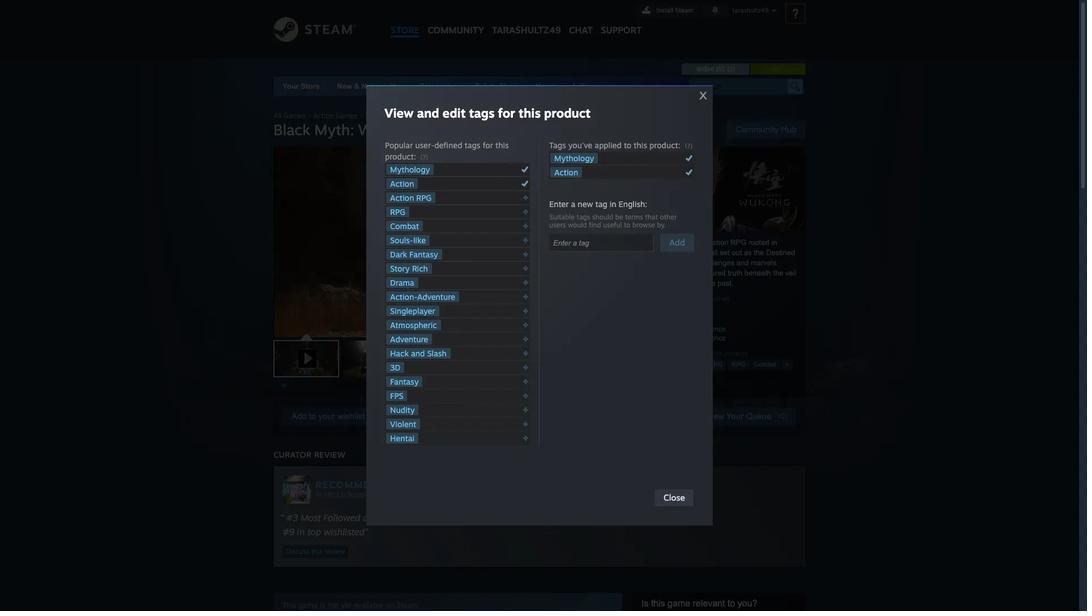 Task type: locate. For each thing, give the bounding box(es) containing it.
action rpg up souls-like
[[390, 193, 432, 203]]

0 vertical spatial action link
[[551, 167, 582, 178]]

1 horizontal spatial myth:
[[384, 112, 403, 120]]

steam right "install"
[[676, 6, 694, 14]]

)
[[733, 66, 735, 72], [789, 66, 791, 72]]

defined
[[435, 140, 462, 150], [663, 350, 686, 358]]

fantasy up rich
[[410, 250, 438, 259]]

2
[[730, 66, 733, 72]]

is left 'not'
[[320, 601, 325, 610]]

0 horizontal spatial >
[[307, 112, 311, 120]]

1 > from the left
[[307, 112, 311, 120]]

community
[[428, 24, 484, 36]]

2 vertical spatial myth:
[[643, 238, 661, 247]]

) for 1
[[789, 66, 791, 72]]

games right all
[[284, 112, 305, 120]]

black up the chinese
[[622, 238, 640, 247]]

veil
[[786, 269, 797, 278]]

in right tag
[[610, 199, 617, 209]]

0 vertical spatial popular user-defined tags for this product:
[[385, 140, 509, 161]]

chat
[[569, 24, 593, 36]]

black myth: wukong is an action rpg rooted in chinese mythology. you shall set out as the destined one to venture into the challenges and marvels ahead, to uncover the obscured truth beneath the veil of a glorious legend from the past.
[[622, 238, 797, 288]]

1 horizontal spatial combat link
[[750, 360, 780, 370]]

tags down new
[[577, 213, 590, 221]]

rpg
[[416, 193, 432, 203], [390, 207, 406, 217], [731, 238, 747, 247], [709, 361, 723, 368], [732, 361, 745, 368]]

store
[[301, 82, 320, 91]]

the up from at right top
[[683, 269, 694, 278]]

adventure down the atmospheric
[[390, 335, 428, 344]]

wukong down black myth: wukong "link"
[[358, 121, 415, 139]]

a left new
[[571, 199, 576, 209]]

souls-
[[390, 236, 413, 245]]

1 horizontal spatial for
[[498, 105, 515, 121]]

0 horizontal spatial most
[[301, 513, 321, 524]]

is left an
[[691, 238, 697, 247]]

hack and slash
[[390, 349, 447, 359]]

community hub link
[[727, 121, 806, 139]]

reviews
[[707, 295, 730, 303]]

2 horizontal spatial myth:
[[643, 238, 661, 247]]

2 game from the top
[[681, 335, 700, 343]]

mythology down black myth: wukong "link"
[[390, 165, 430, 174]]

1 horizontal spatial combat
[[754, 361, 776, 368]]

and inside hack and slash link
[[411, 349, 425, 359]]

mythology link down you've
[[551, 153, 598, 164]]

no user reviews
[[681, 295, 730, 303]]

1 vertical spatial game science link
[[681, 335, 726, 343]]

1 vertical spatial most
[[301, 513, 321, 524]]

1 vertical spatial in
[[772, 238, 777, 247]]

0 vertical spatial most
[[325, 490, 339, 498]]

wishlist                 ( 2 )
[[696, 66, 735, 72]]

action rpg for action rpg link to the top
[[390, 193, 432, 203]]

combat link left +
[[750, 360, 780, 370]]

categories link
[[419, 82, 458, 91]]

glorious
[[637, 279, 663, 288]]

and down as
[[737, 259, 749, 267]]

into
[[673, 259, 685, 267]]

0 vertical spatial view
[[385, 105, 414, 121]]

0 horizontal spatial )
[[733, 66, 735, 72]]

for down 'shop'
[[498, 105, 515, 121]]

1 vertical spatial rpg link
[[728, 360, 749, 370]]

0 horizontal spatial (?)
[[421, 153, 428, 161]]

myth: for black myth: wukong
[[315, 121, 354, 139]]

your left store
[[283, 82, 299, 91]]

defined inside popular user-defined tags for this product:
[[435, 140, 462, 150]]

followed inside recommended by most followed october 8
[[341, 490, 366, 498]]

) right cart
[[789, 66, 791, 72]]

1 horizontal spatial games
[[336, 112, 358, 120]]

a inside black myth: wukong is an action rpg rooted in chinese mythology. you shall set out as the destined one to venture into the challenges and marvels ahead, to uncover the obscured truth beneath the veil of a glorious legend from the past.
[[631, 279, 635, 288]]

1 ) from the left
[[733, 66, 735, 72]]

1 horizontal spatial mythology link
[[551, 153, 598, 164]]

curator
[[274, 450, 312, 460]]

and left 'edit'
[[417, 105, 439, 121]]

view down noteworthy
[[385, 105, 414, 121]]

science
[[702, 326, 726, 334], [702, 335, 726, 343]]

to right applied
[[624, 140, 632, 150]]

0 horizontal spatial games
[[284, 112, 305, 120]]

2 science from the top
[[702, 335, 726, 343]]

search text field
[[698, 79, 786, 94]]

fantasy up fps
[[390, 377, 419, 387]]

most for "
[[301, 513, 321, 524]]

0 vertical spatial mythology
[[554, 153, 594, 163]]

action rpg down game science game science
[[690, 361, 723, 368]]

drama
[[390, 278, 414, 288]]

in up destined
[[772, 238, 777, 247]]

and for edit
[[417, 105, 439, 121]]

0 vertical spatial combat
[[390, 221, 419, 231]]

1 vertical spatial adventure
[[390, 335, 428, 344]]

black down the all games link
[[274, 121, 310, 139]]

2 vertical spatial and
[[411, 349, 425, 359]]

0 vertical spatial in
[[610, 199, 617, 209]]

0 vertical spatial game science link
[[681, 326, 726, 334]]

0 horizontal spatial your
[[283, 82, 299, 91]]

1 science from the top
[[702, 326, 726, 334]]

users
[[549, 221, 566, 229]]

1 vertical spatial (?)
[[421, 153, 428, 161]]

points shop
[[475, 82, 518, 91]]

as
[[744, 249, 752, 257]]

followed up at
[[341, 490, 366, 498]]

hub
[[781, 125, 797, 134]]

for down view and edit tags for this product
[[483, 140, 493, 150]]

fantasy link
[[386, 377, 423, 387]]

combat left +
[[754, 361, 776, 368]]

1 game science link from the top
[[681, 326, 726, 334]]

action
[[709, 238, 729, 247]]

your store link
[[283, 82, 320, 91]]

set
[[720, 249, 730, 257]]

0 horizontal spatial rpg link
[[386, 207, 409, 217]]

most right by
[[325, 490, 339, 498]]

the down obscured
[[706, 279, 716, 288]]

2 ) from the left
[[789, 66, 791, 72]]

game right this
[[299, 601, 318, 610]]

this right is
[[651, 599, 665, 609]]

view your queue
[[706, 412, 779, 421]]

1 horizontal spatial your
[[727, 412, 744, 421]]

0 vertical spatial defined
[[435, 140, 462, 150]]

news
[[536, 82, 555, 91]]

0 vertical spatial adventure
[[417, 292, 455, 302]]

at
[[363, 513, 372, 524]]

defined down 'edit'
[[435, 140, 462, 150]]

games up black myth: wukong
[[336, 112, 358, 120]]

you
[[688, 249, 701, 257]]

wukong for black myth: wukong
[[358, 121, 415, 139]]

noteworthy
[[362, 82, 402, 91]]

defined down game science game science
[[663, 350, 686, 358]]

in inside " #3 most followed at 197,768 followers #9 in top wishlisted"
[[297, 527, 305, 538]]

2 horizontal spatial product:
[[724, 350, 749, 358]]

0 vertical spatial wukong
[[405, 112, 431, 120]]

1 vertical spatial product:
[[385, 152, 416, 161]]

mythology
[[554, 153, 594, 163], [390, 165, 430, 174]]

that
[[645, 213, 658, 221]]

0 horizontal spatial is
[[320, 601, 325, 610]]

0 vertical spatial followed
[[341, 490, 366, 498]]

by.
[[657, 221, 666, 229]]

rpg link up souls-
[[386, 207, 409, 217]]

0 horizontal spatial myth:
[[315, 121, 354, 139]]

install steam
[[656, 6, 694, 14]]

to right "be"
[[624, 221, 631, 229]]

and for slash
[[411, 349, 425, 359]]

your left queue
[[727, 412, 744, 421]]

myth: up the chinese
[[643, 238, 661, 247]]

0 horizontal spatial product:
[[385, 152, 416, 161]]

wukong
[[405, 112, 431, 120], [358, 121, 415, 139], [663, 238, 689, 247]]

wukong down categories
[[405, 112, 431, 120]]

1 horizontal spatial tarashultz49
[[733, 6, 769, 14]]

0 horizontal spatial mythology
[[390, 165, 430, 174]]

action link
[[551, 167, 582, 178], [386, 178, 418, 189]]

1 horizontal spatial action link
[[551, 167, 582, 178]]

rich
[[412, 264, 428, 274]]

1 vertical spatial combat link
[[750, 360, 780, 370]]

0 horizontal spatial combat link
[[386, 221, 423, 232]]

1 horizontal spatial action rpg link
[[686, 360, 727, 370]]

0 horizontal spatial popular user-defined tags for this product:
[[385, 140, 509, 161]]

1 vertical spatial for
[[483, 140, 493, 150]]

+
[[785, 361, 789, 368]]

black inside black myth: wukong is an action rpg rooted in chinese mythology. you shall set out as the destined one to venture into the challenges and marvels ahead, to uncover the obscured truth beneath the veil of a glorious legend from the past.
[[622, 238, 640, 247]]

tags down view and edit tags for this product
[[465, 140, 481, 150]]

followed inside " #3 most followed at 197,768 followers #9 in top wishlisted"
[[324, 513, 361, 524]]

1 vertical spatial mythology link
[[386, 164, 434, 175]]

most inside recommended by most followed october 8
[[325, 490, 339, 498]]

0 vertical spatial is
[[691, 238, 697, 247]]

rpg link left +
[[728, 360, 749, 370]]

for down game science game science
[[702, 350, 710, 358]]

points
[[475, 82, 497, 91]]

1 horizontal spatial >
[[359, 112, 364, 120]]

tarashultz49 link
[[488, 0, 565, 41]]

followed up wishlisted"
[[324, 513, 361, 524]]

view your queue link
[[697, 408, 797, 426]]

discuss this review
[[286, 548, 345, 556]]

popular inside popular user-defined tags for this product:
[[385, 140, 413, 150]]

black
[[366, 112, 382, 120], [274, 121, 310, 139], [622, 238, 640, 247]]

1 vertical spatial tarashultz49
[[492, 24, 561, 36]]

and
[[417, 105, 439, 121], [737, 259, 749, 267], [411, 349, 425, 359]]

0 horizontal spatial mythology link
[[386, 164, 434, 175]]

action rpg link down game science game science
[[686, 360, 727, 370]]

2 vertical spatial wukong
[[663, 238, 689, 247]]

2 vertical spatial black
[[622, 238, 640, 247]]

myth: inside black myth: wukong is an action rpg rooted in chinese mythology. you shall set out as the destined one to venture into the challenges and marvels ahead, to uncover the obscured truth beneath the veil of a glorious legend from the past.
[[643, 238, 661, 247]]

mythology down you've
[[554, 153, 594, 163]]

1 horizontal spatial action rpg
[[690, 361, 723, 368]]

1 horizontal spatial black
[[366, 112, 382, 120]]

new & noteworthy
[[337, 82, 402, 91]]

0 vertical spatial steam
[[676, 6, 694, 14]]

combat link up souls-
[[386, 221, 423, 232]]

0 horizontal spatial popular
[[385, 140, 413, 150]]

wukong for black myth: wukong is an action rpg rooted in chinese mythology. you shall set out as the destined one to venture into the challenges and marvels ahead, to uncover the obscured truth beneath the veil of a glorious legend from the past.
[[663, 238, 689, 247]]

store link
[[387, 0, 424, 41]]

2 horizontal spatial in
[[772, 238, 777, 247]]

the
[[754, 249, 764, 257], [687, 259, 697, 267], [683, 269, 694, 278], [774, 269, 784, 278], [706, 279, 716, 288]]

0 vertical spatial popular
[[385, 140, 413, 150]]

rpg left +
[[732, 361, 745, 368]]

in inside enter a new tag in english: suitable tags should be terms that other users would find useful to browse by.
[[610, 199, 617, 209]]

1 horizontal spatial mythology
[[554, 153, 594, 163]]

in for " #3 most followed at 197,768 followers #9 in top wishlisted"
[[297, 527, 305, 538]]

to down the chinese
[[638, 259, 645, 267]]

steam right "on" on the bottom left of the page
[[397, 601, 418, 610]]

hentai
[[390, 434, 415, 443]]

popular user-defined tags for this product: down 'edit'
[[385, 140, 509, 161]]

0 vertical spatial user-
[[415, 140, 435, 150]]

0 vertical spatial mythology link
[[551, 153, 598, 164]]

in inside black myth: wukong is an action rpg rooted in chinese mythology. you shall set out as the destined one to venture into the challenges and marvels ahead, to uncover the obscured truth beneath the veil of a glorious legend from the past.
[[772, 238, 777, 247]]

a inside enter a new tag in english: suitable tags should be terms that other users would find useful to browse by.
[[571, 199, 576, 209]]

action rpg link up souls-like
[[386, 193, 436, 203]]

&
[[354, 82, 360, 91]]

1 horizontal spatial (?)
[[685, 142, 693, 150]]

most inside " #3 most followed at 197,768 followers #9 in top wishlisted"
[[301, 513, 321, 524]]

recommended by most followed october 8
[[315, 479, 400, 498]]

a right of
[[631, 279, 635, 288]]

2 horizontal spatial black
[[622, 238, 640, 247]]

find
[[589, 221, 601, 229]]

1 vertical spatial is
[[320, 601, 325, 610]]

1 horizontal spatial )
[[789, 66, 791, 72]]

197,768
[[374, 513, 409, 524]]

combat up souls-
[[390, 221, 419, 231]]

2 horizontal spatial for
[[702, 350, 710, 358]]

wukong inside black myth: wukong is an action rpg rooted in chinese mythology. you shall set out as the destined one to venture into the challenges and marvels ahead, to uncover the obscured truth beneath the veil of a glorious legend from the past.
[[663, 238, 689, 247]]

2 vertical spatial in
[[297, 527, 305, 538]]

terms
[[625, 213, 643, 221]]

games
[[284, 112, 305, 120], [336, 112, 358, 120]]

mythology.
[[652, 249, 687, 257]]

0 horizontal spatial combat
[[390, 221, 419, 231]]

black for black myth: wukong is an action rpg rooted in chinese mythology. you shall set out as the destined one to venture into the challenges and marvels ahead, to uncover the obscured truth beneath the veil of a glorious legend from the past.
[[622, 238, 640, 247]]

most for recommended
[[325, 490, 339, 498]]

2 > from the left
[[359, 112, 364, 120]]

1 vertical spatial combat
[[754, 361, 776, 368]]

1 horizontal spatial a
[[631, 279, 635, 288]]

1 vertical spatial game
[[681, 335, 700, 343]]

news link
[[527, 76, 564, 96]]

1 horizontal spatial view
[[706, 412, 724, 421]]

wukong up mythology.
[[663, 238, 689, 247]]

game left relevant
[[668, 599, 691, 609]]

view for view and edit tags for this product
[[385, 105, 414, 121]]

support
[[601, 24, 642, 36]]

( right wishlist
[[727, 66, 730, 72]]

0 vertical spatial product:
[[650, 140, 681, 150]]

popular user-defined tags for this product: down game science game science
[[622, 350, 749, 358]]

adventure up singleplayer link
[[417, 292, 455, 302]]

chinese
[[622, 249, 649, 257]]

is
[[642, 599, 649, 609]]

rooted
[[749, 238, 770, 247]]

user
[[692, 295, 705, 303]]

myth: down action games 'link'
[[315, 121, 354, 139]]

> up black myth: wukong
[[359, 112, 364, 120]]

rpg up out
[[731, 238, 747, 247]]

mythology link down black myth: wukong "link"
[[386, 164, 434, 175]]

community link
[[424, 0, 488, 41]]

enter
[[549, 199, 569, 209]]

0 vertical spatial and
[[417, 105, 439, 121]]

myth: down noteworthy
[[384, 112, 403, 120]]

( right cart
[[784, 66, 786, 72]]

action-
[[390, 292, 417, 302]]

0 horizontal spatial a
[[571, 199, 576, 209]]

singleplayer link
[[386, 306, 439, 317]]

1 ( from the left
[[727, 66, 730, 72]]

in right #9
[[297, 527, 305, 538]]

followers
[[411, 513, 450, 524]]

3d
[[390, 363, 401, 373]]

black down new & noteworthy
[[366, 112, 382, 120]]

1 game from the top
[[681, 326, 700, 334]]

view left queue
[[706, 412, 724, 421]]

0 horizontal spatial action rpg link
[[386, 193, 436, 203]]

0 horizontal spatial action rpg
[[390, 193, 432, 203]]

1 vertical spatial steam
[[397, 601, 418, 610]]

1 horizontal spatial popular user-defined tags for this product:
[[622, 350, 749, 358]]

fps
[[390, 391, 404, 401]]

your
[[319, 412, 335, 421]]

0 vertical spatial black
[[366, 112, 382, 120]]

your store
[[283, 82, 320, 91]]

install steam link
[[637, 3, 699, 17]]

to
[[624, 140, 632, 150], [624, 221, 631, 229], [638, 259, 645, 267], [647, 269, 653, 278], [309, 412, 316, 421], [728, 599, 735, 609]]

> right the all games link
[[307, 112, 311, 120]]

most up top
[[301, 513, 321, 524]]

and down adventure link
[[411, 349, 425, 359]]

) up search 'text box' at the right of page
[[733, 66, 735, 72]]

0 horizontal spatial view
[[385, 105, 414, 121]]

community hub
[[736, 125, 797, 134]]

1 vertical spatial wukong
[[358, 121, 415, 139]]

2 ( from the left
[[784, 66, 786, 72]]

points shop link
[[466, 76, 527, 96]]

1 horizontal spatial (
[[784, 66, 786, 72]]

3d link
[[386, 362, 405, 373]]



Task type: vqa. For each thing, say whether or not it's contained in the screenshot.
the
yes



Task type: describe. For each thing, give the bounding box(es) containing it.
and inside black myth: wukong is an action rpg rooted in chinese mythology. you shall set out as the destined one to venture into the challenges and marvels ahead, to uncover the obscured truth beneath the veil of a glorious legend from the past.
[[737, 259, 749, 267]]

1 horizontal spatial game
[[668, 599, 691, 609]]

rpg down game science game science
[[709, 361, 723, 368]]

tags
[[549, 140, 566, 150]]

shall
[[703, 249, 718, 257]]

all games link
[[274, 112, 305, 120]]

1 games from the left
[[284, 112, 305, 120]]

shop
[[499, 82, 518, 91]]

1 horizontal spatial defined
[[663, 350, 686, 358]]

all
[[274, 112, 282, 120]]

install
[[656, 6, 674, 14]]

edit
[[443, 105, 466, 121]]

violent
[[390, 420, 416, 429]]

october
[[371, 490, 395, 498]]

to inside enter a new tag in english: suitable tags should be terms that other users would find useful to browse by.
[[624, 221, 631, 229]]

1 vertical spatial fantasy
[[390, 377, 419, 387]]

to right add
[[309, 412, 316, 421]]

destined
[[766, 249, 795, 257]]

atmospheric link
[[386, 320, 441, 331]]

view for view your queue
[[706, 412, 724, 421]]

combat for the bottom combat link
[[754, 361, 776, 368]]

0 horizontal spatial steam
[[397, 601, 418, 610]]

story rich link
[[386, 263, 432, 274]]

follow
[[385, 412, 409, 421]]

uncover
[[655, 269, 681, 278]]

1 vertical spatial popular user-defined tags for this product:
[[622, 350, 749, 358]]

all games > action games > black myth: wukong
[[274, 112, 431, 120]]

1 vertical spatial action rpg link
[[686, 360, 727, 370]]

2 game science link from the top
[[681, 335, 726, 343]]

2 vertical spatial for
[[702, 350, 710, 358]]

labs link
[[564, 76, 600, 96]]

no
[[681, 295, 690, 303]]

myth: for black myth: wukong is an action rpg rooted in chinese mythology. you shall set out as the destined one to venture into the challenges and marvels ahead, to uncover the obscured truth beneath the veil of a glorious legend from the past.
[[643, 238, 661, 247]]

not
[[327, 601, 339, 610]]

0 horizontal spatial for
[[483, 140, 493, 150]]

this left review
[[311, 548, 323, 556]]

product
[[544, 105, 591, 121]]

) for 2
[[733, 66, 735, 72]]

tags inside enter a new tag in english: suitable tags should be terms that other users would find useful to browse by.
[[577, 213, 590, 221]]

to up glorious at top
[[647, 269, 653, 278]]

adventure link
[[386, 334, 432, 345]]

followed for recommended
[[341, 490, 366, 498]]

8
[[396, 490, 400, 498]]

" #3 most followed at 197,768 followers #9 in top wishlisted"
[[280, 513, 450, 538]]

this down news link
[[519, 105, 541, 121]]

slash
[[427, 349, 447, 359]]

#9
[[283, 527, 295, 538]]

the down you
[[687, 259, 697, 267]]

labs
[[573, 82, 591, 91]]

dark
[[390, 250, 407, 259]]

hack
[[390, 349, 409, 359]]

should
[[592, 213, 613, 221]]

like
[[413, 236, 426, 245]]

2 vertical spatial product:
[[724, 350, 749, 358]]

1 vertical spatial mythology
[[390, 165, 430, 174]]

adventure inside adventure link
[[390, 335, 428, 344]]

adventure inside the action-adventure link
[[417, 292, 455, 302]]

this game is not yet available on steam
[[283, 601, 418, 610]]

2 games from the left
[[336, 112, 358, 120]]

0 vertical spatial fantasy
[[410, 250, 438, 259]]

rpg up souls-
[[390, 207, 406, 217]]

browse
[[633, 221, 655, 229]]

cart         ( 1 )
[[765, 66, 791, 72]]

fps link
[[386, 391, 408, 402]]

this down view and edit tags for this product
[[496, 140, 509, 150]]

support link
[[597, 0, 646, 39]]

story
[[390, 264, 410, 274]]

new
[[337, 82, 352, 91]]

dark fantasy link
[[386, 249, 442, 260]]

tags inside popular user-defined tags for this product:
[[465, 140, 481, 150]]

combat for the topmost combat link
[[390, 221, 419, 231]]

0 vertical spatial combat link
[[386, 221, 423, 232]]

black for black myth: wukong
[[274, 121, 310, 139]]

one
[[622, 259, 636, 267]]

truth
[[728, 269, 743, 278]]

tags down game science game science
[[687, 350, 700, 358]]

1 horizontal spatial product:
[[650, 140, 681, 150]]

product: inside popular user-defined tags for this product:
[[385, 152, 416, 161]]

action rpg for the bottom action rpg link
[[690, 361, 723, 368]]

( for 2
[[727, 66, 730, 72]]

0 vertical spatial action rpg link
[[386, 193, 436, 203]]

0 vertical spatial your
[[283, 82, 299, 91]]

tarashultz49 inside "link"
[[492, 24, 561, 36]]

1 horizontal spatial rpg link
[[728, 360, 749, 370]]

top
[[307, 527, 321, 538]]

by
[[315, 490, 323, 498]]

1 horizontal spatial popular
[[622, 350, 646, 358]]

would
[[568, 221, 587, 229]]

new & noteworthy link
[[337, 82, 402, 91]]

tags down the points
[[469, 105, 495, 121]]

applied
[[595, 140, 622, 150]]

close
[[664, 493, 685, 504]]

tags you've applied to this product: (?)
[[549, 140, 693, 150]]

black myth: wukong
[[274, 121, 415, 139]]

game science game science
[[681, 326, 726, 343]]

(?) inside tags you've applied to this product: (?)
[[685, 142, 693, 150]]

rpg inside black myth: wukong is an action rpg rooted in chinese mythology. you shall set out as the destined one to venture into the challenges and marvels ahead, to uncover the obscured truth beneath the veil of a glorious legend from the past.
[[731, 238, 747, 247]]

1 vertical spatial action link
[[386, 178, 418, 189]]

in for black myth: wukong is an action rpg rooted in chinese mythology. you shall set out as the destined one to venture into the challenges and marvels ahead, to uncover the obscured truth beneath the veil of a glorious legend from the past.
[[772, 238, 777, 247]]

store
[[391, 24, 420, 36]]

the left veil
[[774, 269, 784, 278]]

action-adventure
[[390, 292, 455, 302]]

( for 1
[[784, 66, 786, 72]]

atmospheric
[[390, 321, 437, 330]]

violent link
[[386, 419, 420, 430]]

hentai link
[[386, 433, 419, 444]]

this right applied
[[634, 140, 647, 150]]

recommended
[[315, 479, 400, 491]]

this down game science game science
[[712, 350, 723, 358]]

add to your wishlist
[[292, 412, 365, 421]]

categories
[[419, 82, 458, 91]]

is inside black myth: wukong is an action rpg rooted in chinese mythology. you shall set out as the destined one to venture into the challenges and marvels ahead, to uncover the obscured truth beneath the veil of a glorious legend from the past.
[[691, 238, 697, 247]]

the down rooted
[[754, 249, 764, 257]]

legend
[[665, 279, 687, 288]]

souls-like link
[[386, 235, 430, 246]]

wishlist
[[337, 412, 365, 421]]

action games link
[[313, 112, 358, 120]]

out
[[732, 249, 742, 257]]

dark fantasy
[[390, 250, 438, 259]]

other
[[660, 213, 677, 221]]

chat link
[[565, 0, 597, 39]]

suitable
[[549, 213, 575, 221]]

0 vertical spatial myth:
[[384, 112, 403, 120]]

obscured
[[696, 269, 726, 278]]

1 vertical spatial your
[[727, 412, 744, 421]]

1 horizontal spatial steam
[[676, 6, 694, 14]]

wishlist
[[696, 66, 726, 72]]

to left you?
[[728, 599, 735, 609]]

1 vertical spatial user-
[[648, 350, 663, 358]]

user- inside popular user-defined tags for this product:
[[415, 140, 435, 150]]

0 vertical spatial tarashultz49
[[733, 6, 769, 14]]

rpg up like
[[416, 193, 432, 203]]

0 horizontal spatial game
[[299, 601, 318, 610]]

add
[[292, 412, 307, 421]]

Enter a tag text field
[[553, 236, 650, 250]]

discuss this review link
[[283, 546, 349, 558]]

followed for "
[[324, 513, 361, 524]]

beneath
[[745, 269, 771, 278]]

enter a new tag in english: suitable tags should be terms that other users would find useful to browse by.
[[549, 199, 677, 229]]

wishlisted"
[[324, 527, 368, 538]]

ahead,
[[622, 269, 645, 278]]



